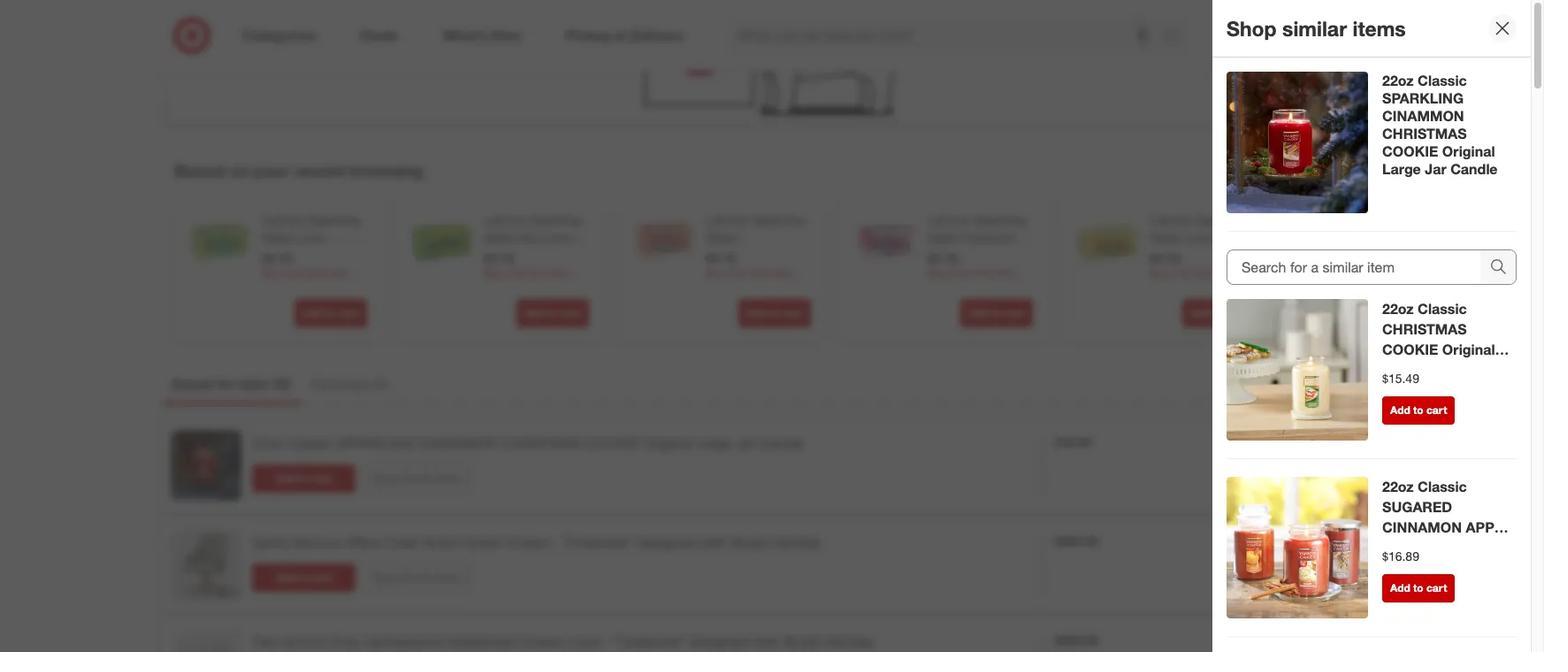 Task type: locate. For each thing, give the bounding box(es) containing it.
0 vertical spatial sparkling
[[1383, 89, 1464, 107]]

fl inside lacroix sparkling water lemon - 8pk/12 fl oz cans
[[1192, 248, 1199, 263]]

3 $4.19 from the left
[[706, 251, 736, 266]]

add to cart button
[[294, 299, 367, 328], [516, 299, 589, 328], [738, 299, 811, 328], [961, 299, 1033, 328], [1183, 299, 1256, 328], [1383, 396, 1456, 425], [252, 465, 356, 493], [252, 564, 356, 592], [1383, 574, 1456, 603]]

1 vertical spatial cream
[[521, 633, 564, 650]]

- inside lacroix sparkling water hi-biscus - 8pk/12 fl oz cans
[[1465, 230, 1470, 245]]

1 vertical spatial shop similar items button
[[366, 564, 470, 592]]

lacroix sparkling water lime - 8pk/12 fl oz cans
[[262, 213, 360, 263]]

water inside lacroix sparkling water pamplemousse (grapefruit) - 8pk/12 fl oz cans
[[706, 230, 738, 245]]

sparkling inside lacroix sparkling water lemon - 8pk/12 fl oz cans
[[1196, 213, 1249, 228]]

0 horizontal spatial lime
[[298, 230, 325, 245]]

22oz classic sugared cinnamon apple original large jar candle link
[[1383, 477, 1517, 576]]

add to cart button down lemon
[[1183, 299, 1256, 328]]

cart for lacroix sparkling water key lime - 8pk/12 fl oz cans
[[561, 306, 581, 320]]

mcgee
[[775, 534, 822, 551], [828, 633, 874, 650]]

$4.19 for passionfruit
[[928, 251, 958, 266]]

1 horizontal spatial mcgee
[[828, 633, 874, 650]]

original inside 22oz classic christmas cookie original large jar candle $15.49
[[1443, 340, 1496, 358]]

similar inside dialog
[[1283, 16, 1348, 40]]

cart down lacroix sparkling water pamplemousse (grapefruit) - 8pk/12 fl oz cans link
[[783, 306, 803, 320]]

lacroix sparkling water key lime - 8pk/12 fl oz cans image
[[411, 212, 473, 274], [411, 212, 473, 274]]

sparkling inside lacroix sparkling water pamplemousse (grapefruit) - 8pk/12 fl oz cans
[[752, 213, 804, 228]]

lacroix sparkling water lemon - 8pk/12 fl oz cans
[[1150, 213, 1249, 263]]

sparkling inside lacroix sparkling water lime - 8pk/12 fl oz cans
[[308, 213, 360, 228]]

add to cart
[[302, 306, 359, 320], [524, 306, 581, 320], [746, 306, 803, 320], [969, 306, 1025, 320], [1191, 306, 1248, 320], [1391, 403, 1448, 417], [275, 472, 332, 485], [275, 571, 332, 584], [1391, 581, 1448, 595]]

water down your
[[262, 230, 294, 245]]

fl down key
[[526, 248, 532, 263]]

items inside 22oz classic sparkling cinammon christmas cookie original large jar candle list item
[[436, 472, 462, 485]]

to down lacroix sparkling water key lime - 8pk/12 fl oz cans
[[547, 306, 558, 320]]

to
[[325, 306, 336, 320], [547, 306, 558, 320], [770, 306, 780, 320], [992, 306, 1002, 320], [1214, 306, 1224, 320], [1414, 403, 1424, 417], [299, 472, 309, 485], [299, 571, 309, 584], [1414, 581, 1424, 595]]

$450.00
[[1055, 534, 1099, 549]]

0 horizontal spatial 22oz classic sparkling cinammon christmas cookie original large jar candle image
[[171, 430, 242, 501]]

4 $4.19 from the left
[[928, 251, 958, 266]]

shop similar items for santa monica office chair nocto green cream - threshold™ designed with studio mcgee
[[374, 571, 462, 584]]

8pk/12 down passionfruit
[[936, 248, 975, 263]]

water for pamplemousse
[[706, 230, 738, 245]]

with for santa monica office chair nocto green cream - threshold™ designed with studio mcgee
[[700, 534, 727, 551]]

22oz classic sparkling cinammon christmas cookie original large jar candle link
[[1383, 72, 1517, 178], [252, 434, 804, 454]]

threshold™
[[563, 534, 634, 551], [616, 633, 686, 650]]

2 vertical spatial shop similar items
[[374, 571, 462, 584]]

to for 22oz classic sugared cinnamon apple original large jar candle
[[1414, 581, 1424, 595]]

1 horizontal spatial )
[[384, 375, 388, 393]]

to inside 22oz classic sparkling cinammon christmas cookie original large jar candle list item
[[299, 472, 309, 485]]

0 vertical spatial cinammon
[[1383, 107, 1465, 125]]

2 vertical spatial cookie
[[586, 435, 640, 452]]

1 horizontal spatial with
[[753, 633, 779, 650]]

4 sparkling from the left
[[974, 213, 1027, 228]]

on
[[229, 160, 249, 181]]

items
[[1353, 16, 1407, 40], [436, 472, 462, 485], [436, 571, 462, 584]]

( right favorites
[[372, 375, 376, 393]]

) right favorites
[[384, 375, 388, 393]]

classic inside 22oz classic sugared cinnamon apple original large jar candle
[[1418, 478, 1468, 495]]

1 vertical spatial cinammon
[[418, 435, 497, 452]]

0 vertical spatial with
[[700, 534, 727, 551]]

shop for santa monica office chair nocto green cream - threshold™ designed with studio mcgee
[[374, 571, 399, 584]]

shop similar items for 22oz classic sparkling cinammon christmas cookie original large jar candle
[[374, 472, 462, 485]]

christmas inside 22oz classic christmas cookie original large jar candle $15.49
[[1383, 320, 1468, 338]]

santa monica office chair nocto green cream - threshold™ designed with studio mcgee
[[252, 534, 822, 551]]

water left lemon
[[1150, 230, 1183, 245]]

to down lemon
[[1214, 306, 1224, 320]]

1 ( from the left
[[274, 375, 278, 393]]

classic
[[1418, 72, 1468, 89], [1418, 300, 1468, 318], [287, 435, 332, 452], [1418, 478, 1468, 495]]

8pk/12 down hi- at right top
[[1372, 248, 1411, 263]]

6 lacroix from the left
[[1372, 213, 1415, 228]]

water up pamplemousse
[[706, 230, 738, 245]]

0 vertical spatial designed
[[638, 534, 697, 551]]

to for lacroix sparkling water lemon - 8pk/12 fl oz cans
[[1214, 306, 1224, 320]]

cans inside lacroix sparkling water passionfruit - 8pk/12 fl oz cans
[[928, 266, 957, 281]]

add for 22oz classic sugared cinnamon apple original large jar candle
[[1391, 581, 1411, 595]]

santa
[[252, 534, 289, 551]]

add
[[302, 306, 322, 320], [524, 306, 545, 320], [746, 306, 767, 320], [969, 306, 989, 320], [1191, 306, 1211, 320], [1391, 403, 1411, 417], [275, 472, 296, 485], [275, 571, 296, 584], [1391, 581, 1411, 595]]

2 lacroix from the left
[[484, 213, 527, 228]]

2 vertical spatial similar
[[402, 571, 433, 584]]

sparkling up passionfruit
[[974, 213, 1027, 228]]

cart inside 22oz classic sparkling cinammon christmas cookie original large jar candle list item
[[312, 472, 332, 485]]

shop inside 22oz classic sparkling cinammon christmas cookie original large jar candle list item
[[374, 472, 399, 485]]

add to cart button down 'monica'
[[252, 564, 356, 592]]

add to cart button up favorites
[[294, 299, 367, 328]]

0 horizontal spatial sparkling
[[336, 435, 414, 452]]

1 horizontal spatial cinammon
[[1383, 107, 1465, 125]]

encino
[[284, 633, 328, 650]]

add to cart button for lacroix sparkling water key lime - 8pk/12 fl oz cans
[[516, 299, 589, 328]]

lacroix inside lacroix sparkling water hi-biscus - 8pk/12 fl oz cans
[[1372, 213, 1415, 228]]

lacroix sparkling water hi-biscus - 8pk/12 fl oz cans
[[1372, 213, 1471, 263]]

6 sparkling from the left
[[1419, 213, 1471, 228]]

add to cart up 'monica'
[[275, 472, 332, 485]]

0 vertical spatial $16.89
[[1055, 435, 1092, 450]]

add down lacroix sparkling water passionfruit - 8pk/12 fl oz cans
[[969, 306, 989, 320]]

22oz inside list item
[[252, 435, 283, 452]]

sparkling for lime
[[308, 213, 360, 228]]

water left key
[[484, 230, 516, 245]]

0 horizontal spatial with
[[700, 534, 727, 551]]

1 vertical spatial 22oz classic sparkling cinammon christmas cookie original large jar candle image
[[171, 430, 242, 501]]

oz down lemon
[[1202, 248, 1215, 263]]

to down lacroix sparkling water pamplemousse (grapefruit) - 8pk/12 fl oz cans link
[[770, 306, 780, 320]]

sparkling up pamplemousse
[[752, 213, 804, 228]]

2 $4.19 from the left
[[484, 251, 514, 266]]

add to cart button down cinnamon
[[1383, 574, 1456, 603]]

0 vertical spatial studio
[[731, 534, 771, 551]]

passionfruit
[[964, 230, 1029, 245]]

add to cart up favorites
[[302, 306, 359, 320]]

add down $15.49
[[1391, 403, 1411, 417]]

2 vertical spatial christmas
[[501, 435, 582, 452]]

-
[[328, 230, 333, 245], [574, 230, 579, 245], [1228, 230, 1232, 245], [1465, 230, 1470, 245], [928, 248, 933, 263], [772, 266, 777, 281], [554, 534, 559, 551], [606, 633, 612, 650]]

0 horizontal spatial studio
[[731, 534, 771, 551]]

shop similar items inside dialog
[[1227, 16, 1407, 40]]

jar
[[1426, 160, 1447, 178], [1426, 361, 1447, 378], [736, 435, 755, 452], [1482, 538, 1504, 556]]

threshold™ inside 'list item'
[[616, 633, 686, 650]]

to down $15.49
[[1414, 403, 1424, 417]]

add to cart down lemon
[[1191, 306, 1248, 320]]

add to cart down (grapefruit)
[[746, 306, 803, 320]]

22oz classic sparkling cinammon christmas cookie original large jar candle image inside list item
[[171, 430, 242, 501]]

sparkling for lemon
[[1196, 213, 1249, 228]]

6 water from the left
[[1372, 230, 1405, 245]]

add down lacroix sparkling water key lime - 8pk/12 fl oz cans
[[524, 306, 545, 320]]

sparkling inside lacroix sparkling water passionfruit - 8pk/12 fl oz cans
[[974, 213, 1027, 228]]

water inside lacroix sparkling water key lime - 8pk/12 fl oz cans
[[484, 230, 516, 245]]

lacroix sparkling water pamplemousse (grapefruit) - 8pk/12 fl oz cans image
[[634, 212, 695, 274], [634, 212, 695, 274]]

to down 'monica'
[[299, 571, 309, 584]]

1 ) from the left
[[286, 375, 290, 393]]

cream left linen
[[521, 633, 564, 650]]

1 horizontal spatial lime
[[544, 230, 571, 245]]

(
[[274, 375, 278, 393], [372, 375, 376, 393]]

5 sparkling from the left
[[1196, 213, 1249, 228]]

1 vertical spatial cookie
[[1383, 340, 1439, 358]]

1 lime from the left
[[298, 230, 325, 245]]

items inside the 'santa monica office chair nocto green cream - threshold™ designed with studio mcgee' list item
[[436, 571, 462, 584]]

lacroix up pamplemousse
[[706, 213, 749, 228]]

original inside 22oz classic sugared cinnamon apple original large jar candle
[[1383, 538, 1436, 556]]

cart for lacroix sparkling water pamplemousse (grapefruit) - 8pk/12 fl oz cans
[[783, 306, 803, 320]]

lacroix for lemon
[[1150, 213, 1193, 228]]

lime
[[298, 230, 325, 245], [544, 230, 571, 245]]

cinnamon
[[1383, 518, 1463, 536]]

1 vertical spatial sparkling
[[336, 435, 414, 452]]

0 horizontal spatial (
[[274, 375, 278, 393]]

add down lacroix sparkling water lemon - 8pk/12 fl oz cans
[[1191, 306, 1211, 320]]

$4.19 for lemon
[[1150, 251, 1180, 266]]

1 horizontal spatial studio
[[783, 633, 824, 650]]

similar
[[1283, 16, 1348, 40], [402, 472, 433, 485], [402, 571, 433, 584]]

- inside lacroix sparkling water key lime - 8pk/12 fl oz cans
[[574, 230, 579, 245]]

add for lacroix sparkling water lemon - 8pk/12 fl oz cans
[[1191, 306, 1211, 320]]

cookie inside list item
[[586, 435, 640, 452]]

0 vertical spatial 22oz classic sparkling cinammon christmas cookie original large jar candle
[[1383, 72, 1498, 178]]

0 vertical spatial shop similar items button
[[366, 464, 470, 493]]

add to cart down lacroix sparkling water passionfruit - 8pk/12 fl oz cans
[[969, 306, 1025, 320]]

22oz
[[1383, 72, 1414, 89], [1383, 300, 1414, 318], [252, 435, 283, 452], [1383, 478, 1414, 495]]

large inside 22oz classic sugared cinnamon apple original large jar candle
[[1440, 538, 1479, 556]]

designed
[[638, 534, 697, 551], [690, 633, 749, 650]]

cart down 22oz classic christmas cookie original large jar candle $15.49
[[1427, 403, 1448, 417]]

)
[[286, 375, 290, 393], [384, 375, 388, 393]]

shop similar items
[[1227, 16, 1407, 40], [374, 472, 462, 485], [374, 571, 462, 584]]

2 vertical spatial shop
[[374, 571, 399, 584]]

large inside 22oz classic sparkling cinammon christmas cookie original large jar candle list item
[[696, 435, 732, 452]]

add up santa
[[275, 472, 296, 485]]

santa monica office chair nocto green cream - threshold™ designed with studio mcgee link
[[252, 533, 822, 553]]

water inside lacroix sparkling water passionfruit - 8pk/12 fl oz cans
[[928, 230, 960, 245]]

sparkling
[[1383, 89, 1464, 107], [336, 435, 414, 452]]

8pk/12 inside lacroix sparkling water hi-biscus - 8pk/12 fl oz cans
[[1372, 248, 1411, 263]]

mcgee inside list item
[[775, 534, 822, 551]]

lacroix sparkling water passionfruit - 8pk/12 fl oz cans
[[928, 213, 1029, 281]]

2 vertical spatial items
[[436, 571, 462, 584]]

shop similar items button inside the 'santa monica office chair nocto green cream - threshold™ designed with studio mcgee' list item
[[366, 564, 470, 592]]

0 horizontal spatial 22oz classic sparkling cinammon christmas cookie original large jar candle
[[252, 435, 804, 452]]

to down cinnamon
[[1414, 581, 1424, 595]]

1 horizontal spatial (
[[372, 375, 376, 393]]

add to cart down 'monica'
[[275, 571, 332, 584]]

- inside lacroix sparkling water pamplemousse (grapefruit) - 8pk/12 fl oz cans
[[772, 266, 777, 281]]

1 vertical spatial similar
[[402, 472, 433, 485]]

$4.19 for hi-
[[1372, 251, 1403, 266]]

to up favorites
[[325, 306, 336, 320]]

22oz inside 22oz classic sugared cinnamon apple original large jar candle
[[1383, 478, 1414, 495]]

shop inside the 'santa monica office chair nocto green cream - threshold™ designed with studio mcgee' list item
[[374, 571, 399, 584]]

oz down (grapefruit)
[[758, 283, 771, 298]]

water for key
[[484, 230, 516, 245]]

$600.00
[[1055, 633, 1099, 648]]

1 vertical spatial christmas
[[1383, 320, 1468, 338]]

1 vertical spatial threshold™
[[616, 633, 686, 650]]

8pk/12 down your
[[262, 248, 300, 263]]

mcgee inside 'list item'
[[828, 633, 874, 650]]

) right later
[[286, 375, 290, 393]]

lime right key
[[544, 230, 571, 245]]

lacroix up hi- at right top
[[1372, 213, 1415, 228]]

1 vertical spatial with
[[753, 633, 779, 650]]

large
[[1383, 160, 1422, 178], [1383, 361, 1422, 378], [696, 435, 732, 452], [1440, 538, 1479, 556]]

$4.19
[[262, 251, 292, 266], [484, 251, 514, 266], [706, 251, 736, 266], [928, 251, 958, 266], [1150, 251, 1180, 266], [1372, 251, 1403, 266]]

22oz classic sparkling cinammon christmas cookie original large jar candle inside list item
[[252, 435, 804, 452]]

water for passionfruit
[[928, 230, 960, 245]]

items for candle
[[436, 472, 462, 485]]

hi-
[[1408, 230, 1425, 245]]

0 horizontal spatial )
[[286, 375, 290, 393]]

lacroix sparkling water lemon - 8pk/12 fl oz cans image
[[1078, 212, 1140, 274], [1078, 212, 1140, 274]]

1 vertical spatial 22oz classic sparkling cinammon christmas cookie original large jar candle
[[252, 435, 804, 452]]

$16.89
[[1055, 435, 1092, 450], [1383, 548, 1420, 563]]

cookie
[[1383, 142, 1439, 160], [1383, 340, 1439, 358], [586, 435, 640, 452]]

to up 'monica'
[[299, 472, 309, 485]]

shop similar items button
[[366, 464, 470, 493], [366, 564, 470, 592]]

christmas
[[1383, 125, 1468, 142], [1383, 320, 1468, 338], [501, 435, 582, 452]]

lacroix for hi-
[[1372, 213, 1415, 228]]

1 horizontal spatial $16.89
[[1383, 548, 1420, 563]]

0 vertical spatial cream
[[508, 534, 550, 551]]

0 vertical spatial shop
[[1227, 16, 1277, 40]]

later
[[239, 375, 270, 393]]

lime inside lacroix sparkling water lime - 8pk/12 fl oz cans
[[298, 230, 325, 245]]

2 lime from the left
[[544, 230, 571, 245]]

fl down lemon
[[1192, 248, 1199, 263]]

shop similar items button down chair
[[366, 564, 470, 592]]

shop similar items button inside 22oz classic sparkling cinammon christmas cookie original large jar candle list item
[[366, 464, 470, 493]]

0 vertical spatial threshold™
[[563, 534, 634, 551]]

with inside list item
[[700, 534, 727, 551]]

add for lacroix sparkling water pamplemousse (grapefruit) - 8pk/12 fl oz cans
[[746, 306, 767, 320]]

favorites ( 4 )
[[311, 375, 388, 393]]

sparkling up key
[[530, 213, 582, 228]]

add down santa
[[275, 571, 296, 584]]

8pk/12 inside lacroix sparkling water passionfruit - 8pk/12 fl oz cans
[[936, 248, 975, 263]]

water left hi- at right top
[[1372, 230, 1405, 245]]

fl
[[304, 248, 310, 263], [526, 248, 532, 263], [978, 248, 985, 263], [1192, 248, 1199, 263], [1414, 248, 1421, 263], [748, 283, 754, 298]]

studio inside list item
[[731, 534, 771, 551]]

studio down 22oz classic sparkling cinammon christmas cookie original large jar candle list item
[[731, 534, 771, 551]]

add down cinnamon
[[1391, 581, 1411, 595]]

oz
[[314, 248, 327, 263], [536, 248, 549, 263], [988, 248, 1001, 263], [1202, 248, 1215, 263], [1424, 248, 1437, 263], [758, 283, 771, 298]]

designed inside list item
[[638, 534, 697, 551]]

cinammon inside shop similar items dialog
[[1383, 107, 1465, 125]]

lacroix sparkling water hi-biscus - 8pk/12 fl oz cans image
[[1300, 212, 1362, 274], [1300, 212, 1362, 274]]

water for lemon
[[1150, 230, 1183, 245]]

1 vertical spatial $16.89
[[1383, 548, 1420, 563]]

lacroix sparkling water lime - 8pk/12 fl oz cans image
[[189, 212, 251, 274], [189, 212, 251, 274]]

0 vertical spatial shop similar items
[[1227, 16, 1407, 40]]

oz down key
[[536, 248, 549, 263]]

studio inside 'list item'
[[783, 633, 824, 650]]

cream right green
[[508, 534, 550, 551]]

designed inside 'list item'
[[690, 633, 749, 650]]

3 water from the left
[[706, 230, 738, 245]]

add to cart down cinnamon
[[1391, 581, 1448, 595]]

add to cart for lacroix sparkling water pamplemousse (grapefruit) - 8pk/12 fl oz cans
[[746, 306, 803, 320]]

oz down recent
[[314, 248, 327, 263]]

1 horizontal spatial sparkling
[[1383, 89, 1464, 107]]

to down lacroix sparkling water passionfruit - 8pk/12 fl oz cans
[[992, 306, 1002, 320]]

lacroix
[[262, 213, 305, 228], [484, 213, 527, 228], [706, 213, 749, 228], [928, 213, 971, 228], [1150, 213, 1193, 228], [1372, 213, 1415, 228]]

similar inside the 'santa monica office chair nocto green cream - threshold™ designed with studio mcgee' list item
[[402, 571, 433, 584]]

8pk/12
[[262, 248, 300, 263], [484, 248, 522, 263], [936, 248, 975, 263], [1150, 248, 1189, 263], [1372, 248, 1411, 263], [706, 283, 745, 298]]

water
[[262, 230, 294, 245], [484, 230, 516, 245], [706, 230, 738, 245], [928, 230, 960, 245], [1150, 230, 1183, 245], [1372, 230, 1405, 245]]

What can we help you find? suggestions appear below search field
[[727, 16, 1168, 55]]

sparkling down recent
[[308, 213, 360, 228]]

add to cart button for 22oz classic sugared cinnamon apple original large jar candle
[[1383, 574, 1456, 603]]

2 water from the left
[[484, 230, 516, 245]]

1 horizontal spatial 22oz classic sparkling cinammon christmas cookie original large jar candle link
[[1383, 72, 1517, 178]]

0 horizontal spatial mcgee
[[775, 534, 822, 551]]

add to cart for lacroix sparkling water key lime - 8pk/12 fl oz cans
[[524, 306, 581, 320]]

shop down chair
[[374, 571, 399, 584]]

fl down based on your recent browsing
[[304, 248, 310, 263]]

fl down passionfruit
[[978, 248, 985, 263]]

lime down recent
[[298, 230, 325, 245]]

upholstered
[[364, 633, 442, 650]]

( right later
[[274, 375, 278, 393]]

sparkling for passionfruit
[[974, 213, 1027, 228]]

cart up favorites ( 4 )
[[339, 306, 359, 320]]

2 sparkling from the left
[[530, 213, 582, 228]]

shop similar items button for cinammon
[[366, 464, 470, 493]]

1 horizontal spatial 22oz classic sparkling cinammon christmas cookie original large jar candle image
[[1227, 72, 1369, 213]]

0 horizontal spatial $16.89
[[1055, 435, 1092, 450]]

add to cart button down lacroix sparkling water passionfruit - 8pk/12 fl oz cans
[[961, 299, 1033, 328]]

with inside 'list item'
[[753, 633, 779, 650]]

based on your recent browsing
[[174, 160, 424, 181]]

add to cart button down $15.49
[[1383, 396, 1456, 425]]

1 sparkling from the left
[[308, 213, 360, 228]]

cinammon
[[1383, 107, 1465, 125], [418, 435, 497, 452]]

1 lacroix from the left
[[262, 213, 305, 228]]

lacroix up key
[[484, 213, 527, 228]]

22oz classic sparkling cinammon christmas cookie original large jar candle inside shop similar items dialog
[[1383, 72, 1498, 178]]

cream
[[508, 534, 550, 551], [521, 633, 564, 650]]

oz down passionfruit
[[988, 248, 1001, 263]]

oz inside lacroix sparkling water passionfruit - 8pk/12 fl oz cans
[[988, 248, 1001, 263]]

0 horizontal spatial 22oz classic sparkling cinammon christmas cookie original large jar candle link
[[252, 434, 804, 454]]

studio
[[731, 534, 771, 551], [783, 633, 824, 650]]

cart up 'monica'
[[312, 472, 332, 485]]

cream inside list item
[[508, 534, 550, 551]]

0 horizontal spatial cinammon
[[418, 435, 497, 452]]

sparkling up lemon
[[1196, 213, 1249, 228]]

water for hi-
[[1372, 230, 1405, 245]]

add down (grapefruit)
[[746, 306, 767, 320]]

with
[[700, 534, 727, 551], [753, 633, 779, 650]]

water left passionfruit
[[928, 230, 960, 245]]

lacroix up passionfruit
[[928, 213, 971, 228]]

add to cart button down (grapefruit)
[[738, 299, 811, 328]]

lacroix inside lacroix sparkling water lime - 8pk/12 fl oz cans
[[262, 213, 305, 228]]

22oz classic sugared cinnamon apple original large jar candle
[[1383, 478, 1513, 576]]

threshold™ for cream
[[563, 534, 634, 551]]

saved
[[172, 375, 213, 393]]

1 vertical spatial studio
[[783, 633, 824, 650]]

0 vertical spatial similar
[[1283, 16, 1348, 40]]

1 horizontal spatial 22oz classic sparkling cinammon christmas cookie original large jar candle
[[1383, 72, 1498, 178]]

1 vertical spatial mcgee
[[828, 633, 874, 650]]

sparkling inside lacroix sparkling water hi-biscus - 8pk/12 fl oz cans
[[1419, 213, 1471, 228]]

original
[[1443, 142, 1496, 160], [1443, 340, 1496, 358], [644, 435, 692, 452], [1383, 538, 1436, 556]]

shop similar items dialog
[[1213, 0, 1545, 652]]

3 sparkling from the left
[[752, 213, 804, 228]]

22oz classic sparkling cinammon christmas cookie original large jar candle image
[[1227, 72, 1369, 213], [171, 430, 242, 501]]

5 $4.19 from the left
[[1150, 251, 1180, 266]]

candle inside 22oz classic christmas cookie original large jar candle $15.49
[[1451, 361, 1498, 378]]

2 ) from the left
[[384, 375, 388, 393]]

5 lacroix from the left
[[1150, 213, 1193, 228]]

cart down lacroix sparkling water key lime - 8pk/12 fl oz cans link
[[561, 306, 581, 320]]

8pk/12 down (grapefruit)
[[706, 283, 745, 298]]

1 vertical spatial 22oz classic sparkling cinammon christmas cookie original large jar candle link
[[252, 434, 804, 454]]

22oz classic sparkling cinammon christmas cookie original large jar candle for 22oz classic sparkling cinammon christmas cookie original large jar candle link within the list item
[[252, 435, 804, 452]]

sparkling up biscus
[[1419, 213, 1471, 228]]

shop up chair
[[374, 472, 399, 485]]

3
[[278, 375, 286, 393]]

lime inside lacroix sparkling water key lime - 8pk/12 fl oz cans
[[544, 230, 571, 245]]

similar inside 22oz classic sparkling cinammon christmas cookie original large jar candle list item
[[402, 472, 433, 485]]

add to cart down lacroix sparkling water key lime - 8pk/12 fl oz cans
[[524, 306, 581, 320]]

apple
[[1467, 518, 1513, 536]]

lacroix inside lacroix sparkling water passionfruit - 8pk/12 fl oz cans
[[928, 213, 971, 228]]

6 $4.19 from the left
[[1372, 251, 1403, 266]]

threshold™ inside list item
[[563, 534, 634, 551]]

add to cart button down lacroix sparkling water key lime - 8pk/12 fl oz cans
[[516, 299, 589, 328]]

oz down biscus
[[1424, 248, 1437, 263]]

$4.19 for lime
[[262, 251, 292, 266]]

cart
[[339, 306, 359, 320], [561, 306, 581, 320], [783, 306, 803, 320], [1005, 306, 1025, 320], [1227, 306, 1248, 320], [1427, 403, 1448, 417], [312, 472, 332, 485], [312, 571, 332, 584], [1427, 581, 1448, 595]]

shop similar items inside the 'santa monica office chair nocto green cream - threshold™ designed with studio mcgee' list item
[[374, 571, 462, 584]]

22oz classic sparkling cinammon christmas cookie original large jar candle
[[1383, 72, 1498, 178], [252, 435, 804, 452]]

add to cart inside 22oz classic sparkling cinammon christmas cookie original large jar candle list item
[[275, 472, 332, 485]]

8pk/12 down key
[[484, 248, 522, 263]]

1 vertical spatial items
[[436, 472, 462, 485]]

1 shop similar items button from the top
[[366, 464, 470, 493]]

lacroix up lemon
[[1150, 213, 1193, 228]]

water inside lacroix sparkling water hi-biscus - 8pk/12 fl oz cans
[[1372, 230, 1405, 245]]

add to cart down $15.49
[[1391, 403, 1448, 417]]

water inside lacroix sparkling water lime - 8pk/12 fl oz cans
[[262, 230, 294, 245]]

add for lacroix sparkling water key lime - 8pk/12 fl oz cans
[[524, 306, 545, 320]]

santa monica office chair nocto green cream - threshold™ designed with studio mcgee list item
[[160, 519, 1385, 611]]

3 lacroix from the left
[[706, 213, 749, 228]]

cart down 'monica'
[[312, 571, 332, 584]]

4 lacroix from the left
[[928, 213, 971, 228]]

recent
[[294, 160, 345, 181]]

0 vertical spatial 22oz classic sparkling cinammon christmas cookie original large jar candle image
[[1227, 72, 1369, 213]]

4 water from the left
[[928, 230, 960, 245]]

add inside the 'santa monica office chair nocto green cream - threshold™ designed with studio mcgee' list item
[[275, 571, 296, 584]]

sparkling
[[308, 213, 360, 228], [530, 213, 582, 228], [752, 213, 804, 228], [974, 213, 1027, 228], [1196, 213, 1249, 228], [1419, 213, 1471, 228]]

8pk/12 down lemon
[[1150, 248, 1189, 263]]

add to cart button for lacroix sparkling water passionfruit - 8pk/12 fl oz cans
[[961, 299, 1033, 328]]

1 vertical spatial shop
[[374, 472, 399, 485]]

twin encino fully upholstered headboard cream linen - threshold™ designed with studio mcgee link
[[252, 632, 874, 652]]

8pk/12 inside lacroix sparkling water key lime - 8pk/12 fl oz cans
[[484, 248, 522, 263]]

studio down the 'santa monica office chair nocto green cream - threshold™ designed with studio mcgee' list item
[[783, 633, 824, 650]]

cart down lacroix sparkling water lemon - 8pk/12 fl oz cans link
[[1227, 306, 1248, 320]]

22oz classic christmas cookie original large jar candle $15.49
[[1383, 300, 1498, 385]]

2 shop similar items button from the top
[[366, 564, 470, 592]]

1 $4.19 from the left
[[262, 251, 292, 266]]

lacroix inside lacroix sparkling water lemon - 8pk/12 fl oz cans
[[1150, 213, 1193, 228]]

twin encino fully upholstered headboard cream linen - threshold™ designed with studio mcgee
[[252, 633, 874, 650]]

0 vertical spatial mcgee
[[775, 534, 822, 551]]

water inside lacroix sparkling water lemon - 8pk/12 fl oz cans
[[1150, 230, 1183, 245]]

- inside lacroix sparkling water lemon - 8pk/12 fl oz cans
[[1228, 230, 1232, 245]]

studio for twin encino fully upholstered headboard cream linen - threshold™ designed with studio mcgee
[[783, 633, 824, 650]]

fl down hi- at right top
[[1414, 248, 1421, 263]]

1 vertical spatial designed
[[690, 633, 749, 650]]

5 water from the left
[[1150, 230, 1183, 245]]

0 vertical spatial items
[[1353, 16, 1407, 40]]

lacroix down your
[[262, 213, 305, 228]]

twin encino fully upholstered headboard cream linen - threshold™ designed with studio mcgee list item
[[160, 618, 1385, 652]]

shop right search
[[1227, 16, 1277, 40]]

lacroix for lime
[[262, 213, 305, 228]]

add down lacroix sparkling water lime - 8pk/12 fl oz cans
[[302, 306, 322, 320]]

cans inside lacroix sparkling water lemon - 8pk/12 fl oz cans
[[1218, 248, 1247, 263]]

1 water from the left
[[262, 230, 294, 245]]

$15.49
[[1383, 370, 1420, 385]]

add for lacroix sparkling water lime - 8pk/12 fl oz cans
[[302, 306, 322, 320]]

sparkling for hi-
[[1419, 213, 1471, 228]]

cart down lacroix sparkling water passionfruit - 8pk/12 fl oz cans
[[1005, 306, 1025, 320]]

shop
[[1227, 16, 1277, 40], [374, 472, 399, 485], [374, 571, 399, 584]]

Search for a similar item search field
[[1228, 250, 1481, 284]]

key
[[520, 230, 540, 245]]

1 vertical spatial shop similar items
[[374, 472, 462, 485]]

similar for 22oz classic sparkling cinammon christmas cookie original large jar candle
[[402, 472, 433, 485]]

fl down (grapefruit)
[[748, 283, 754, 298]]

cans
[[330, 248, 359, 263], [552, 248, 581, 263], [1218, 248, 1247, 263], [1440, 248, 1469, 263], [928, 266, 957, 281], [774, 283, 803, 298]]

add to cart for lacroix sparkling water lemon - 8pk/12 fl oz cans
[[1191, 306, 1248, 320]]

cans inside lacroix sparkling water pamplemousse (grapefruit) - 8pk/12 fl oz cans
[[774, 283, 803, 298]]

candle
[[1451, 160, 1498, 178], [1451, 361, 1498, 378], [759, 435, 804, 452], [1383, 559, 1430, 576]]

sparkling inside 22oz classic sparkling cinammon christmas cookie original large jar candle
[[1383, 89, 1464, 107]]

shop similar items button up chair
[[366, 464, 470, 493]]

lacroix sparkling water passionfruit - 8pk/12 fl oz cans image
[[856, 212, 918, 274], [856, 212, 918, 274]]

cart down 22oz classic sugared cinnamon apple original large jar candle
[[1427, 581, 1448, 595]]



Task type: vqa. For each thing, say whether or not it's contained in the screenshot.
when you open a
no



Task type: describe. For each thing, give the bounding box(es) containing it.
sparkling for pamplemousse
[[752, 213, 804, 228]]

fl inside lacroix sparkling water key lime - 8pk/12 fl oz cans
[[526, 248, 532, 263]]

lacroix for passionfruit
[[928, 213, 971, 228]]

christmas inside list item
[[501, 435, 582, 452]]

- inside list item
[[554, 534, 559, 551]]

nocto
[[422, 534, 461, 551]]

cream inside 'list item'
[[521, 633, 564, 650]]

lacroix sparkling water pamplemousse (grapefruit) - 8pk/12 fl oz cans link
[[706, 212, 808, 298]]

cart for lacroix sparkling water lemon - 8pk/12 fl oz cans
[[1227, 306, 1248, 320]]

office
[[343, 534, 381, 551]]

items inside dialog
[[1353, 16, 1407, 40]]

lemon
[[1186, 230, 1224, 245]]

studio for santa monica office chair nocto green cream - threshold™ designed with studio mcgee
[[731, 534, 771, 551]]

- inside lacroix sparkling water lime - 8pk/12 fl oz cans
[[328, 230, 333, 245]]

0 vertical spatial cookie
[[1383, 142, 1439, 160]]

original inside list item
[[644, 435, 692, 452]]

search
[[1156, 28, 1198, 46]]

$4.19 for pamplemousse
[[706, 251, 736, 266]]

to for lacroix sparkling water key lime - 8pk/12 fl oz cans
[[547, 306, 558, 320]]

green
[[465, 534, 504, 551]]

lacroix sparkling water lime - 8pk/12 fl oz cans link
[[262, 212, 364, 263]]

22oz classic sparkling cinammon christmas cookie original large jar candle list item
[[160, 419, 1385, 511]]

add inside 22oz classic sparkling cinammon christmas cookie original large jar candle list item
[[275, 472, 296, 485]]

cookie inside 22oz classic christmas cookie original large jar candle $15.49
[[1383, 340, 1439, 358]]

for
[[217, 375, 235, 393]]

jar inside 22oz classic christmas cookie original large jar candle $15.49
[[1426, 361, 1447, 378]]

22oz classic sparkling cinammon christmas cookie original large jar candle image for the 'santa monica office chair nocto green cream - threshold™ designed with studio mcgee' list item
[[171, 430, 242, 501]]

22oz classic sparkling cinammon christmas cookie original large jar candle image for shop similar items dialog
[[1227, 72, 1369, 213]]

based
[[174, 160, 225, 181]]

$4.19 for key
[[484, 251, 514, 266]]

designed for linen
[[690, 633, 749, 650]]

sugared
[[1383, 498, 1453, 516]]

cart for lacroix sparkling water lime - 8pk/12 fl oz cans
[[339, 306, 359, 320]]

8pk/12 inside lacroix sparkling water pamplemousse (grapefruit) - 8pk/12 fl oz cans
[[706, 283, 745, 298]]

similar for santa monica office chair nocto green cream - threshold™ designed with studio mcgee
[[402, 571, 433, 584]]

$16.89 inside 22oz classic sparkling cinammon christmas cookie original large jar candle list item
[[1055, 435, 1092, 450]]

8pk/12 inside lacroix sparkling water lime - 8pk/12 fl oz cans
[[262, 248, 300, 263]]

- inside lacroix sparkling water passionfruit - 8pk/12 fl oz cans
[[928, 248, 933, 263]]

add to cart button for lacroix sparkling water pamplemousse (grapefruit) - 8pk/12 fl oz cans
[[738, 299, 811, 328]]

headboard
[[446, 633, 517, 650]]

to for lacroix sparkling water pamplemousse (grapefruit) - 8pk/12 fl oz cans
[[770, 306, 780, 320]]

lacroix sparkling water key lime - 8pk/12 fl oz cans link
[[484, 212, 586, 263]]

jar inside 22oz classic sugared cinnamon apple original large jar candle
[[1482, 538, 1504, 556]]

$16.89 inside shop similar items dialog
[[1383, 548, 1420, 563]]

search button
[[1156, 16, 1198, 58]]

water for lime
[[262, 230, 294, 245]]

large inside 22oz classic christmas cookie original large jar candle $15.49
[[1383, 361, 1422, 378]]

22oz classic sugared cinnamon apple original large jar candle image
[[1227, 477, 1369, 618]]

lacroix sparkling water passionfruit - 8pk/12 fl oz cans link
[[928, 212, 1030, 281]]

add to cart for lacroix sparkling water passionfruit - 8pk/12 fl oz cans
[[969, 306, 1025, 320]]

your
[[254, 160, 290, 181]]

empty cart bullseye image
[[639, 0, 906, 123]]

cans inside lacroix sparkling water hi-biscus - 8pk/12 fl oz cans
[[1440, 248, 1469, 263]]

22oz classic christmas cookie original large jar candle link
[[1383, 299, 1517, 378]]

cinammon inside list item
[[418, 435, 497, 452]]

22oz classic sparkling cinammon christmas cookie original large jar candle for the topmost 22oz classic sparkling cinammon christmas cookie original large jar candle link
[[1383, 72, 1498, 178]]

cart for 22oz classic sugared cinnamon apple original large jar candle
[[1427, 581, 1448, 595]]

sparkling for the topmost 22oz classic sparkling cinammon christmas cookie original large jar candle link
[[1383, 89, 1464, 107]]

pamplemousse
[[706, 248, 792, 263]]

22oz inside 22oz classic christmas cookie original large jar candle $15.49
[[1383, 300, 1414, 318]]

add to cart for lacroix sparkling water lime - 8pk/12 fl oz cans
[[302, 306, 359, 320]]

sparkling for 22oz classic sparkling cinammon christmas cookie original large jar candle link within the list item
[[336, 435, 414, 452]]

saved for later ( 3 )
[[172, 375, 290, 393]]

oz inside lacroix sparkling water lemon - 8pk/12 fl oz cans
[[1202, 248, 1215, 263]]

chair
[[385, 534, 418, 551]]

- inside 'list item'
[[606, 633, 612, 650]]

fl inside lacroix sparkling water pamplemousse (grapefruit) - 8pk/12 fl oz cans
[[748, 283, 754, 298]]

items for designed
[[436, 571, 462, 584]]

sparkling for key
[[530, 213, 582, 228]]

twin
[[252, 633, 280, 650]]

cans inside lacroix sparkling water key lime - 8pk/12 fl oz cans
[[552, 248, 581, 263]]

4
[[376, 375, 384, 393]]

lacroix sparkling water lemon - 8pk/12 fl oz cans link
[[1150, 212, 1252, 263]]

monica
[[293, 534, 339, 551]]

browsing
[[350, 160, 424, 181]]

favorites
[[311, 375, 368, 393]]

to inside list item
[[299, 571, 309, 584]]

shop for 22oz classic sparkling cinammon christmas cookie original large jar candle
[[374, 472, 399, 485]]

0 vertical spatial 22oz classic sparkling cinammon christmas cookie original large jar candle link
[[1383, 72, 1517, 178]]

cart for lacroix sparkling water passionfruit - 8pk/12 fl oz cans
[[1005, 306, 1025, 320]]

fl inside lacroix sparkling water hi-biscus - 8pk/12 fl oz cans
[[1414, 248, 1421, 263]]

with for twin encino fully upholstered headboard cream linen - threshold™ designed with studio mcgee
[[753, 633, 779, 650]]

fl inside lacroix sparkling water passionfruit - 8pk/12 fl oz cans
[[978, 248, 985, 263]]

oz inside lacroix sparkling water lime - 8pk/12 fl oz cans
[[314, 248, 327, 263]]

to for lacroix sparkling water passionfruit - 8pk/12 fl oz cans
[[992, 306, 1002, 320]]

shop similar items button for chair
[[366, 564, 470, 592]]

shop inside dialog
[[1227, 16, 1277, 40]]

oz inside lacroix sparkling water key lime - 8pk/12 fl oz cans
[[536, 248, 549, 263]]

mcgee for twin encino fully upholstered headboard cream linen - threshold™ designed with studio mcgee
[[828, 633, 874, 650]]

linen
[[568, 633, 602, 650]]

candle inside list item
[[759, 435, 804, 452]]

jar inside list item
[[736, 435, 755, 452]]

lacroix sparkling water hi-biscus - 8pk/12 fl oz cans link
[[1372, 212, 1474, 263]]

22oz classic christmas cookie original large jar candle image
[[1227, 299, 1369, 441]]

8pk/12 inside lacroix sparkling water lemon - 8pk/12 fl oz cans
[[1150, 248, 1189, 263]]

add to cart button for lacroix sparkling water lime - 8pk/12 fl oz cans
[[294, 299, 367, 328]]

fully
[[332, 633, 360, 650]]

cart inside the 'santa monica office chair nocto green cream - threshold™ designed with studio mcgee' list item
[[312, 571, 332, 584]]

22oz classic sparkling cinammon christmas cookie original large jar candle link inside list item
[[252, 434, 804, 454]]

add to cart button for lacroix sparkling water lemon - 8pk/12 fl oz cans
[[1183, 299, 1256, 328]]

candle inside 22oz classic sugared cinnamon apple original large jar candle
[[1383, 559, 1430, 576]]

biscus
[[1425, 230, 1462, 245]]

oz inside lacroix sparkling water hi-biscus - 8pk/12 fl oz cans
[[1424, 248, 1437, 263]]

fl inside lacroix sparkling water lime - 8pk/12 fl oz cans
[[304, 248, 310, 263]]

designed for cream
[[638, 534, 697, 551]]

classic inside 22oz classic christmas cookie original large jar candle $15.49
[[1418, 300, 1468, 318]]

0 vertical spatial christmas
[[1383, 125, 1468, 142]]

lacroix sparkling water pamplemousse (grapefruit) - 8pk/12 fl oz cans
[[706, 213, 804, 298]]

add to cart for 22oz classic sugared cinnamon apple original large jar candle
[[1391, 581, 1448, 595]]

oz inside lacroix sparkling water pamplemousse (grapefruit) - 8pk/12 fl oz cans
[[758, 283, 771, 298]]

santa monica office chair nocto green cream - threshold&#8482; designed with studio mcgee image
[[171, 529, 242, 600]]

add to cart button up 'monica'
[[252, 465, 356, 493]]

mcgee for santa monica office chair nocto green cream - threshold™ designed with studio mcgee
[[775, 534, 822, 551]]

lacroix sparkling water key lime - 8pk/12 fl oz cans
[[484, 213, 582, 263]]

classic inside list item
[[287, 435, 332, 452]]

lacroix for key
[[484, 213, 527, 228]]

(grapefruit)
[[706, 266, 769, 281]]

add for lacroix sparkling water passionfruit - 8pk/12 fl oz cans
[[969, 306, 989, 320]]

lacroix for pamplemousse
[[706, 213, 749, 228]]

threshold™ for linen
[[616, 633, 686, 650]]

cans inside lacroix sparkling water lime - 8pk/12 fl oz cans
[[330, 248, 359, 263]]

add to cart inside the 'santa monica office chair nocto green cream - threshold™ designed with studio mcgee' list item
[[275, 571, 332, 584]]

2 ( from the left
[[372, 375, 376, 393]]

to for lacroix sparkling water lime - 8pk/12 fl oz cans
[[325, 306, 336, 320]]



